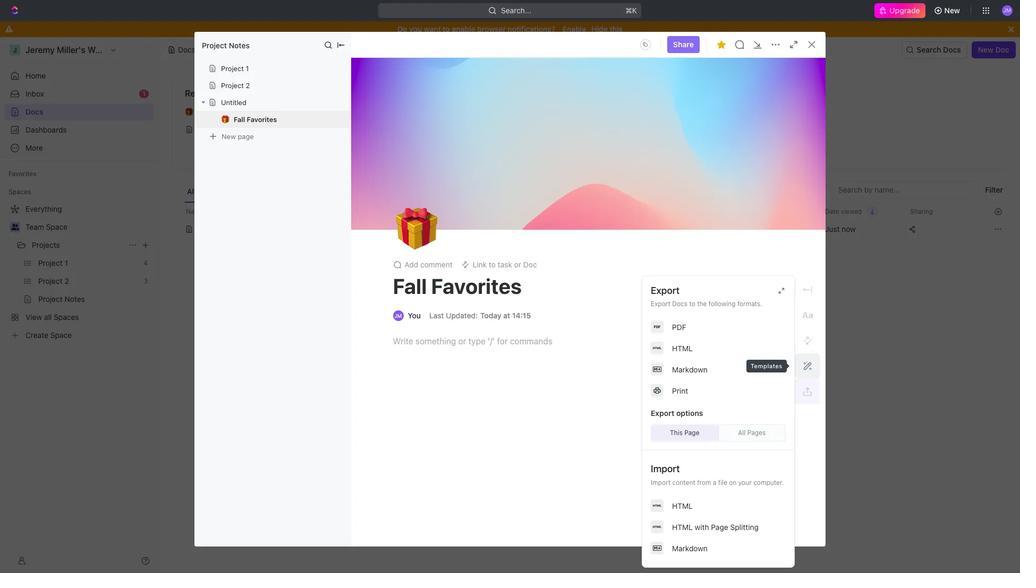 Task type: vqa. For each thing, say whether or not it's contained in the screenshot.
Home
yes



Task type: describe. For each thing, give the bounding box(es) containing it.
upgrade
[[890, 6, 920, 15]]

share
[[673, 40, 694, 49]]

this
[[670, 429, 683, 437]]

project 2
[[221, 81, 250, 90]]

0 horizontal spatial notes
[[229, 41, 250, 50]]

docs inside "link"
[[26, 107, 43, 116]]

last
[[429, 311, 444, 320]]

sharing
[[910, 208, 933, 216]]

change cover
[[725, 213, 773, 222]]

projects link
[[32, 237, 124, 254]]

0 horizontal spatial project notes
[[202, 41, 250, 50]]

search
[[917, 45, 941, 54]]

team
[[26, 223, 44, 232]]

task
[[498, 260, 512, 269]]

1 horizontal spatial notes
[[508, 108, 528, 117]]

search...
[[501, 6, 532, 15]]

fall favorites
[[393, 274, 522, 299]]

dashboards link
[[4, 122, 154, 139]]

archived button
[[402, 182, 439, 203]]

docs left the
[[672, 300, 688, 308]]

splitting
[[730, 523, 759, 532]]

-
[[617, 225, 620, 234]]

your
[[739, 479, 752, 487]]

viewed
[[841, 208, 862, 216]]

1 markdown from the top
[[672, 365, 708, 374]]

fall inside 🎁 fall favorites
[[234, 115, 245, 124]]

1 vertical spatial fall
[[393, 274, 427, 299]]

cell inside "row"
[[172, 220, 183, 239]]

archived
[[405, 187, 436, 196]]

nov
[[740, 225, 754, 234]]

new for new doc
[[978, 45, 994, 54]]

1 import from the top
[[651, 464, 680, 475]]

new page
[[222, 132, 254, 141]]

favorites inside button
[[9, 170, 37, 178]]

docs inside button
[[943, 45, 961, 54]]

export docs to the following formats.
[[651, 300, 763, 308]]

on
[[729, 479, 737, 487]]

pdf
[[672, 323, 686, 332]]

2 html from the top
[[672, 502, 693, 511]]

file
[[718, 479, 728, 487]]

following
[[709, 300, 736, 308]]

row containing name
[[172, 203, 1008, 221]]

a
[[713, 479, 717, 487]]

change cover button
[[718, 209, 779, 226]]

page
[[238, 132, 254, 141]]

tags
[[617, 208, 631, 216]]

print
[[672, 387, 688, 396]]

formats.
[[738, 300, 763, 308]]

workspace button
[[312, 182, 356, 203]]

created by me
[[748, 89, 806, 98]]

2 import from the top
[[651, 479, 671, 487]]

all pages
[[738, 429, 766, 437]]

0 horizontal spatial page
[[685, 429, 700, 437]]

table containing projects
[[172, 203, 1008, 240]]

just now
[[825, 225, 856, 234]]

name
[[186, 208, 203, 216]]

recent
[[185, 89, 213, 98]]

you
[[408, 311, 421, 320]]

sidebar navigation
[[0, 37, 159, 574]]

do
[[398, 24, 407, 33]]

options
[[677, 409, 703, 418]]

projects inside 'link'
[[32, 241, 60, 250]]

date updated
[[740, 208, 781, 216]]

tree inside sidebar navigation
[[4, 201, 154, 344]]

1 for nov 1
[[756, 225, 759, 234]]

🎁 down recent
[[185, 108, 193, 116]]

browser
[[477, 24, 506, 33]]

reposition button
[[668, 209, 718, 226]]

assigned button
[[360, 182, 398, 203]]

docs up recent
[[178, 45, 196, 54]]

tab list containing all
[[184, 182, 439, 203]]

search docs
[[917, 45, 961, 54]]

untitled link for recent
[[181, 121, 436, 138]]

🎁 inside 🎁 fall favorites
[[221, 115, 230, 124]]

date viewed button
[[819, 204, 878, 220]]

1 for project 1
[[246, 64, 249, 73]]

you
[[409, 24, 422, 33]]

project 1
[[221, 64, 249, 73]]

• for recent
[[229, 108, 232, 117]]

export for export docs to the following formats.
[[651, 300, 671, 308]]

comment
[[420, 260, 453, 269]]

the
[[697, 300, 707, 308]]

14:15
[[512, 311, 531, 320]]

me
[[794, 89, 806, 98]]

date for date viewed
[[825, 208, 839, 216]]

link to task or doc
[[473, 260, 537, 269]]

at
[[503, 311, 510, 320]]

team space link
[[26, 219, 152, 236]]

date viewed
[[825, 208, 862, 216]]

nov 1
[[740, 225, 759, 234]]

workspace
[[314, 187, 353, 196]]

dropdown menu image
[[637, 36, 654, 53]]

location
[[511, 208, 536, 216]]

home
[[26, 71, 46, 80]]

inbox
[[26, 89, 44, 98]]

enable
[[452, 24, 476, 33]]

🎁 up add
[[395, 204, 438, 254]]

new for new page
[[222, 132, 236, 141]]

now
[[842, 225, 856, 234]]

• for created by me
[[792, 108, 795, 117]]



Task type: locate. For each thing, give the bounding box(es) containing it.
all inside all button
[[187, 187, 196, 196]]

1 • from the left
[[229, 108, 232, 117]]

project notes link
[[462, 104, 717, 121]]

jm inside dropdown button
[[1004, 7, 1011, 13]]

last updated: today at 14:15
[[429, 311, 531, 320]]

2 date from the left
[[825, 208, 839, 216]]

1 inside sidebar navigation
[[142, 90, 146, 98]]

tree
[[4, 201, 154, 344]]

0 vertical spatial new
[[945, 6, 960, 15]]

🎁 button
[[221, 115, 234, 124]]

link to task or doc button
[[457, 258, 541, 273]]

export for export options
[[651, 409, 675, 418]]

2 vertical spatial new
[[222, 132, 236, 141]]

content
[[673, 479, 696, 487]]

enable
[[563, 24, 586, 33]]

assigned
[[363, 187, 395, 196]]

1 vertical spatial export
[[651, 300, 671, 308]]

0 vertical spatial fall
[[234, 115, 245, 124]]

add
[[405, 260, 418, 269]]

0 vertical spatial projects
[[521, 225, 549, 234]]

🎁 fall favorites
[[221, 115, 277, 124]]

computer.
[[754, 479, 784, 487]]

reposition
[[674, 213, 711, 222]]

0 horizontal spatial to
[[443, 24, 450, 33]]

0 horizontal spatial date
[[740, 208, 754, 216]]

table
[[172, 203, 1008, 240]]

new right 'search docs'
[[978, 45, 994, 54]]

do you want to enable browser notifications? enable hide this
[[398, 24, 623, 33]]

0 horizontal spatial fall
[[234, 115, 245, 124]]

from
[[697, 479, 711, 487]]

jm up new doc
[[1004, 7, 1011, 13]]

new button
[[930, 2, 967, 19]]

0 vertical spatial html
[[672, 344, 693, 353]]

all up name
[[187, 187, 196, 196]]

0 vertical spatial export
[[651, 285, 680, 297]]

docs link
[[4, 104, 154, 121]]

docs
[[178, 45, 196, 54], [943, 45, 961, 54], [26, 107, 43, 116], [672, 300, 688, 308]]

1 horizontal spatial fall
[[393, 274, 427, 299]]

1 horizontal spatial new
[[945, 6, 960, 15]]

1 horizontal spatial 1
[[246, 64, 249, 73]]

1 vertical spatial to
[[489, 260, 496, 269]]

jm
[[1004, 7, 1011, 13], [395, 313, 402, 319]]

2 export from the top
[[651, 300, 671, 308]]

import up content
[[651, 464, 680, 475]]

🎁
[[185, 108, 193, 116], [748, 108, 756, 116], [221, 115, 230, 124], [395, 204, 438, 254]]

all for all
[[187, 187, 196, 196]]

all
[[187, 187, 196, 196], [738, 429, 746, 437]]

spaces
[[9, 188, 31, 196]]

add comment
[[405, 260, 453, 269]]

link
[[473, 260, 487, 269]]

untitled •
[[200, 108, 232, 117], [763, 108, 795, 117]]

Search by name... text field
[[839, 182, 973, 198]]

untitled • for recent
[[200, 108, 232, 117]]

cell
[[172, 220, 183, 239]]

to right link
[[489, 260, 496, 269]]

untitled link for created by me
[[744, 121, 999, 138]]

html down content
[[672, 502, 693, 511]]

0 vertical spatial to
[[443, 24, 450, 33]]

0 vertical spatial project notes
[[202, 41, 250, 50]]

column header
[[172, 203, 183, 221]]

by
[[782, 89, 792, 98]]

doc inside button
[[996, 45, 1010, 54]]

0 vertical spatial doc
[[996, 45, 1010, 54]]

all for all pages
[[738, 429, 746, 437]]

cover
[[754, 213, 773, 222]]

1 horizontal spatial jm
[[1004, 7, 1011, 13]]

0 horizontal spatial doc
[[523, 260, 537, 269]]

doc down jm dropdown button
[[996, 45, 1010, 54]]

1 vertical spatial project notes
[[481, 108, 528, 117]]

created
[[748, 89, 780, 98]]

1 horizontal spatial untitled link
[[744, 121, 999, 138]]

export left the
[[651, 300, 671, 308]]

1 vertical spatial doc
[[523, 260, 537, 269]]

new doc button
[[972, 41, 1016, 58]]

1 html from the top
[[672, 344, 693, 353]]

want
[[424, 24, 441, 33]]

1 horizontal spatial •
[[792, 108, 795, 117]]

2 horizontal spatial to
[[690, 300, 696, 308]]

1 inside "row"
[[756, 225, 759, 234]]

to right 'want'
[[443, 24, 450, 33]]

row up -
[[172, 203, 1008, 221]]

updated:
[[446, 311, 478, 320]]

to left the
[[690, 300, 696, 308]]

new doc
[[978, 45, 1010, 54]]

space
[[46, 223, 67, 232]]

projects down the location
[[521, 225, 549, 234]]

page right with
[[711, 523, 728, 532]]

1
[[246, 64, 249, 73], [142, 90, 146, 98], [756, 225, 759, 234]]

favorites button
[[4, 168, 41, 181]]

2
[[246, 81, 250, 90]]

html left with
[[672, 523, 693, 532]]

projects
[[521, 225, 549, 234], [32, 241, 60, 250]]

today
[[480, 311, 502, 320]]

import import content from a file on your computer.
[[651, 464, 784, 487]]

untitled link
[[181, 121, 436, 138], [744, 121, 999, 138]]

fall up new page
[[234, 115, 245, 124]]

2 vertical spatial to
[[690, 300, 696, 308]]

1 horizontal spatial date
[[825, 208, 839, 216]]

2 row from the top
[[172, 219, 1008, 240]]

1 vertical spatial page
[[711, 523, 728, 532]]

1 untitled • from the left
[[200, 108, 232, 117]]

pages
[[748, 429, 766, 437]]

0 horizontal spatial untitled link
[[181, 121, 436, 138]]

html with page splitting
[[672, 523, 759, 532]]

1 vertical spatial all
[[738, 429, 746, 437]]

0 vertical spatial import
[[651, 464, 680, 475]]

docs right "search" at top right
[[943, 45, 961, 54]]

0 vertical spatial 1
[[246, 64, 249, 73]]

0 vertical spatial page
[[685, 429, 700, 437]]

doc
[[996, 45, 1010, 54], [523, 260, 537, 269]]

tree containing team space
[[4, 201, 154, 344]]

1 horizontal spatial doc
[[996, 45, 1010, 54]]

1 vertical spatial markdown
[[672, 544, 708, 554]]

hide
[[592, 24, 608, 33]]

row down tags
[[172, 219, 1008, 240]]

projects down team space
[[32, 241, 60, 250]]

new
[[945, 6, 960, 15], [978, 45, 994, 54], [222, 132, 236, 141]]

doc right 'or'
[[523, 260, 537, 269]]

2 • from the left
[[792, 108, 795, 117]]

• up new page
[[229, 108, 232, 117]]

1 horizontal spatial untitled •
[[763, 108, 795, 117]]

page right this
[[685, 429, 700, 437]]

0 horizontal spatial untitled •
[[200, 108, 232, 117]]

row containing projects
[[172, 219, 1008, 240]]

untitled • down recent
[[200, 108, 232, 117]]

docs down 'inbox'
[[26, 107, 43, 116]]

0 horizontal spatial new
[[222, 132, 236, 141]]

html down pdf
[[672, 344, 693, 353]]

dashboards
[[26, 125, 67, 134]]

untitled • down created by me
[[763, 108, 795, 117]]

0 vertical spatial markdown
[[672, 365, 708, 374]]

markdown down with
[[672, 544, 708, 554]]

change
[[725, 213, 752, 222]]

1 horizontal spatial to
[[489, 260, 496, 269]]

export for export
[[651, 285, 680, 297]]

1 horizontal spatial all
[[738, 429, 746, 437]]

project notes
[[202, 41, 250, 50], [481, 108, 528, 117]]

this page
[[670, 429, 700, 437]]

⌘k
[[626, 6, 637, 15]]

1 vertical spatial html
[[672, 502, 693, 511]]

markdown
[[672, 365, 708, 374], [672, 544, 708, 554]]

fall down add
[[393, 274, 427, 299]]

favorites
[[466, 89, 503, 98], [247, 115, 277, 124], [9, 170, 37, 178], [431, 274, 522, 299]]

🎁 up new page
[[221, 115, 230, 124]]

🎁 down created
[[748, 108, 756, 116]]

1 horizontal spatial projects
[[521, 225, 549, 234]]

all left pages
[[738, 429, 746, 437]]

0 horizontal spatial all
[[187, 187, 196, 196]]

jm button
[[999, 2, 1016, 19]]

2 horizontal spatial new
[[978, 45, 994, 54]]

favorites inside 🎁 fall favorites
[[247, 115, 277, 124]]

or
[[514, 260, 521, 269]]

export options
[[651, 409, 703, 418]]

1 row from the top
[[172, 203, 1008, 221]]

1 untitled link from the left
[[181, 121, 436, 138]]

1 vertical spatial jm
[[395, 313, 402, 319]]

1 vertical spatial new
[[978, 45, 994, 54]]

notifications?
[[508, 24, 555, 33]]

0 horizontal spatial jm
[[395, 313, 402, 319]]

• down me
[[792, 108, 795, 117]]

0 vertical spatial notes
[[229, 41, 250, 50]]

updated
[[756, 208, 781, 216]]

projects inside "row"
[[521, 225, 549, 234]]

2 vertical spatial html
[[672, 523, 693, 532]]

row
[[172, 203, 1008, 221], [172, 219, 1008, 240]]

2 horizontal spatial 1
[[756, 225, 759, 234]]

change cover button
[[718, 209, 779, 226]]

3 html from the top
[[672, 523, 693, 532]]

1 vertical spatial projects
[[32, 241, 60, 250]]

untitled • for created by me
[[763, 108, 795, 117]]

1 export from the top
[[651, 285, 680, 297]]

export
[[651, 285, 680, 297], [651, 300, 671, 308], [651, 409, 675, 418]]

0 vertical spatial all
[[187, 187, 196, 196]]

2 markdown from the top
[[672, 544, 708, 554]]

2 untitled link from the left
[[744, 121, 999, 138]]

0 vertical spatial jm
[[1004, 7, 1011, 13]]

2 vertical spatial 1
[[756, 225, 759, 234]]

1 horizontal spatial page
[[711, 523, 728, 532]]

with
[[695, 523, 709, 532]]

to
[[443, 24, 450, 33], [489, 260, 496, 269], [690, 300, 696, 308]]

1 horizontal spatial project notes
[[481, 108, 528, 117]]

export up this
[[651, 409, 675, 418]]

new inside button
[[945, 6, 960, 15]]

0 horizontal spatial 1
[[142, 90, 146, 98]]

untitled
[[221, 98, 247, 107], [200, 108, 227, 117], [763, 108, 790, 117], [200, 125, 227, 134], [763, 125, 790, 134]]

jm left the you
[[395, 313, 402, 319]]

upgrade link
[[875, 3, 926, 18]]

2 untitled • from the left
[[763, 108, 795, 117]]

team space
[[26, 223, 67, 232]]

new for new
[[945, 6, 960, 15]]

all button
[[184, 182, 199, 203]]

1 date from the left
[[740, 208, 754, 216]]

import left content
[[651, 479, 671, 487]]

page
[[685, 429, 700, 437], [711, 523, 728, 532]]

this
[[610, 24, 623, 33]]

0 horizontal spatial •
[[229, 108, 232, 117]]

date for date updated
[[740, 208, 754, 216]]

markdown up print
[[672, 365, 708, 374]]

2 vertical spatial export
[[651, 409, 675, 418]]

tab list
[[184, 182, 439, 203]]

1 vertical spatial 1
[[142, 90, 146, 98]]

doc inside "dropdown button"
[[523, 260, 537, 269]]

0 horizontal spatial projects
[[32, 241, 60, 250]]

3 export from the top
[[651, 409, 675, 418]]

user group image
[[11, 224, 19, 231]]

new down 🎁 dropdown button
[[222, 132, 236, 141]]

new up 'search docs'
[[945, 6, 960, 15]]

1 vertical spatial notes
[[508, 108, 528, 117]]

to inside "dropdown button"
[[489, 260, 496, 269]]

home link
[[4, 67, 154, 85]]

export up pdf
[[651, 285, 680, 297]]

1 vertical spatial import
[[651, 479, 671, 487]]

new inside button
[[978, 45, 994, 54]]



